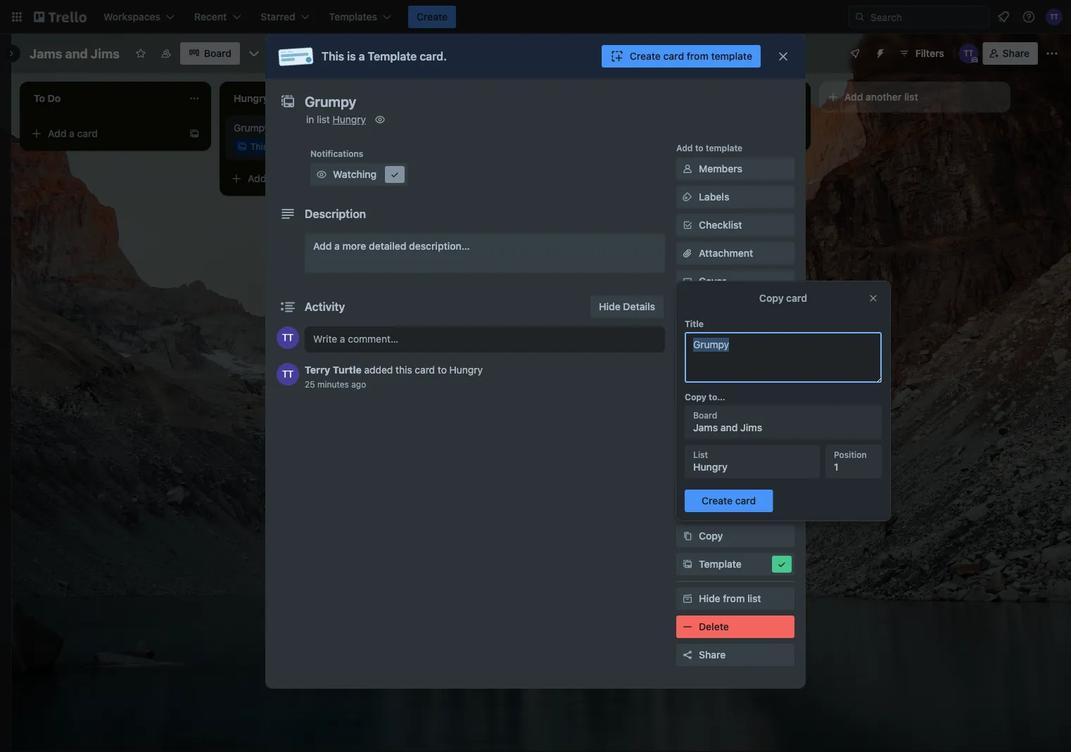 Task type: locate. For each thing, give the bounding box(es) containing it.
0 vertical spatial board
[[204, 48, 232, 59]]

0 vertical spatial share
[[1003, 48, 1030, 59]]

from
[[687, 50, 709, 62], [723, 593, 745, 605]]

create card from template button
[[602, 45, 761, 68]]

from inside hide from list link
[[723, 593, 745, 605]]

2 vertical spatial list
[[748, 593, 762, 605]]

0 horizontal spatial list
[[317, 114, 330, 125]]

template
[[368, 50, 417, 63], [699, 559, 742, 570]]

fields
[[738, 304, 766, 316]]

template down copy link
[[699, 559, 742, 570]]

custom fields
[[699, 304, 766, 316]]

sm image down copy link
[[775, 558, 789, 572]]

0 horizontal spatial this
[[251, 142, 268, 151]]

add a card button
[[25, 123, 183, 145], [225, 168, 383, 190]]

sm image
[[373, 113, 387, 127], [681, 162, 695, 176], [681, 218, 695, 232], [681, 501, 695, 516], [681, 558, 695, 572], [681, 620, 695, 635]]

this
[[322, 50, 345, 63], [251, 142, 268, 151]]

card inside the "terry turtle added this card to hungry 25 minutes ago"
[[415, 364, 435, 376]]

template
[[712, 50, 753, 62], [706, 143, 743, 153]]

1 horizontal spatial board
[[694, 411, 718, 420]]

0 horizontal spatial add a card button
[[25, 123, 183, 145]]

hungry up notifications
[[333, 114, 366, 125]]

to right this
[[438, 364, 447, 376]]

2 vertical spatial hungry
[[694, 462, 728, 473]]

hide left the details
[[599, 301, 621, 313]]

create
[[417, 11, 448, 23], [630, 50, 661, 62]]

0 vertical spatial template
[[712, 50, 753, 62]]

jims inside board name text field
[[91, 46, 120, 61]]

sm image for template
[[681, 558, 695, 572]]

ups
[[706, 340, 723, 350], [754, 360, 772, 372]]

1 vertical spatial share button
[[677, 644, 795, 667]]

from inside create card from template button
[[687, 50, 709, 62]]

hungry inside the "terry turtle added this card to hungry 25 minutes ago"
[[450, 364, 483, 376]]

sm image inside labels link
[[681, 190, 695, 204]]

title
[[685, 319, 704, 329]]

1 horizontal spatial and
[[721, 422, 738, 434]]

0 vertical spatial create
[[417, 11, 448, 23]]

1 vertical spatial power-
[[721, 360, 754, 372]]

terry turtle (terryturtle) image
[[277, 327, 299, 349], [277, 363, 299, 386]]

0 vertical spatial add a card
[[48, 128, 98, 139]]

hide from list
[[699, 593, 762, 605]]

list right another
[[905, 91, 919, 103]]

jims left star or unstar board icon
[[91, 46, 120, 61]]

1 terry turtle (terryturtle) image from the top
[[277, 327, 299, 349]]

board left customize views icon
[[204, 48, 232, 59]]

custom fields button
[[677, 303, 795, 317]]

0 vertical spatial list
[[905, 91, 919, 103]]

1 vertical spatial template
[[706, 143, 743, 153]]

show menu image
[[1046, 46, 1060, 61]]

share left show menu icon
[[1003, 48, 1030, 59]]

this for this card is a template.
[[251, 142, 268, 151]]

share button down 0 notifications image at the right top
[[984, 42, 1039, 65]]

in
[[306, 114, 314, 125]]

Grumpy text field
[[685, 332, 882, 383]]

1 vertical spatial create
[[630, 50, 661, 62]]

hungry down list at the bottom right
[[694, 462, 728, 473]]

sm image inside template button
[[681, 558, 695, 572]]

delete link
[[677, 616, 795, 639]]

sm image left the cover
[[681, 275, 695, 289]]

board jams and jims
[[694, 411, 763, 434]]

1 vertical spatial ups
[[754, 360, 772, 372]]

to…
[[709, 392, 726, 402]]

hungry down write a comment text box
[[450, 364, 483, 376]]

0 vertical spatial jims
[[91, 46, 120, 61]]

0 vertical spatial and
[[65, 46, 88, 61]]

0 horizontal spatial board
[[204, 48, 232, 59]]

None submit
[[685, 490, 774, 513]]

jims
[[91, 46, 120, 61], [741, 422, 763, 434]]

0 horizontal spatial is
[[290, 142, 297, 151]]

0 vertical spatial ups
[[706, 340, 723, 350]]

list
[[905, 91, 919, 103], [317, 114, 330, 125], [748, 593, 762, 605]]

in list hungry
[[306, 114, 366, 125]]

sm image down actions
[[681, 530, 695, 544]]

add button button
[[677, 441, 795, 463]]

1 vertical spatial board
[[694, 411, 718, 420]]

0 horizontal spatial share
[[699, 650, 726, 661]]

workspace visible image
[[160, 48, 172, 59]]

share for rightmost share button
[[1003, 48, 1030, 59]]

1 vertical spatial terry turtle (terryturtle) image
[[960, 44, 979, 63]]

copy to…
[[685, 392, 726, 402]]

terry turtle (terryturtle) image right open information menu "icon"
[[1047, 8, 1063, 25]]

1 vertical spatial template
[[699, 559, 742, 570]]

1 vertical spatial this
[[251, 142, 268, 151]]

jams and jims
[[30, 46, 120, 61]]

notifications
[[311, 149, 364, 158]]

automation image
[[870, 42, 889, 62]]

1 vertical spatial add a card
[[248, 173, 298, 185]]

0 horizontal spatial and
[[65, 46, 88, 61]]

sm image inside checklist "link"
[[681, 218, 695, 232]]

hide
[[599, 301, 621, 313], [699, 593, 721, 605]]

0 vertical spatial copy
[[760, 293, 784, 304]]

list inside hide from list link
[[748, 593, 762, 605]]

1 horizontal spatial template
[[699, 559, 742, 570]]

share button down delete link
[[677, 644, 795, 667]]

template left card.
[[368, 50, 417, 63]]

and
[[65, 46, 88, 61], [721, 422, 738, 434]]

1 horizontal spatial jims
[[741, 422, 763, 434]]

1 horizontal spatial this
[[322, 50, 345, 63]]

1 horizontal spatial create from template… image
[[389, 173, 400, 185]]

terry
[[305, 364, 331, 376]]

1 horizontal spatial hungry
[[450, 364, 483, 376]]

terry turtle (terryturtle) image right filters
[[960, 44, 979, 63]]

share button
[[984, 42, 1039, 65], [677, 644, 795, 667]]

0 vertical spatial hide
[[599, 301, 621, 313]]

0 horizontal spatial from
[[687, 50, 709, 62]]

0 vertical spatial jams
[[30, 46, 62, 61]]

1 vertical spatial terry turtle (terryturtle) image
[[277, 363, 299, 386]]

1 horizontal spatial from
[[723, 593, 745, 605]]

1 horizontal spatial power-
[[721, 360, 754, 372]]

create for create
[[417, 11, 448, 23]]

jams
[[30, 46, 62, 61], [694, 422, 718, 434]]

list up delete link
[[748, 593, 762, 605]]

search image
[[855, 11, 866, 23]]

0 vertical spatial from
[[687, 50, 709, 62]]

0 vertical spatial to
[[696, 143, 704, 153]]

1 horizontal spatial add a card button
[[225, 168, 383, 190]]

power-
[[677, 340, 706, 350], [721, 360, 754, 372]]

is
[[347, 50, 356, 63], [290, 142, 297, 151]]

sm image for delete
[[681, 620, 695, 635]]

None text field
[[298, 89, 763, 114]]

1 vertical spatial copy
[[685, 392, 707, 402]]

power- up to…
[[721, 360, 754, 372]]

0 vertical spatial power-
[[677, 340, 706, 350]]

ago
[[352, 380, 366, 389]]

sm image left checklist
[[681, 218, 695, 232]]

create from template… image right watching
[[389, 173, 400, 185]]

and inside board jams and jims
[[721, 422, 738, 434]]

1 horizontal spatial terry turtle (terryturtle) image
[[1047, 8, 1063, 25]]

hungry
[[333, 114, 366, 125], [450, 364, 483, 376], [694, 462, 728, 473]]

0 horizontal spatial jims
[[91, 46, 120, 61]]

0 horizontal spatial template
[[368, 50, 417, 63]]

sm image inside cover link
[[681, 275, 695, 289]]

hide up delete at the bottom
[[699, 593, 721, 605]]

list right in
[[317, 114, 330, 125]]

0 horizontal spatial jams
[[30, 46, 62, 61]]

copy
[[760, 293, 784, 304], [685, 392, 707, 402], [699, 531, 724, 542]]

sm image inside hide from list link
[[681, 592, 695, 606]]

1 horizontal spatial list
[[748, 593, 762, 605]]

button
[[721, 446, 751, 458]]

0 horizontal spatial hide
[[599, 301, 621, 313]]

copy card
[[760, 293, 808, 304]]

ups up the add power-ups
[[706, 340, 723, 350]]

create from template… image left grumpy
[[189, 128, 200, 139]]

ups down fields
[[754, 360, 772, 372]]

list inside add another list button
[[905, 91, 919, 103]]

template inside button
[[712, 50, 753, 62]]

hide details link
[[591, 296, 664, 318]]

sm image left hide from list
[[681, 592, 695, 606]]

template.
[[306, 142, 343, 151]]

sm image down actions
[[681, 501, 695, 516]]

terry turtle added this card to hungry 25 minutes ago
[[305, 364, 483, 389]]

create button
[[408, 6, 456, 28]]

star or unstar board image
[[135, 48, 146, 59]]

Search field
[[866, 6, 990, 27]]

terry turtle (terryturtle) image
[[1047, 8, 1063, 25], [960, 44, 979, 63]]

1 horizontal spatial is
[[347, 50, 356, 63]]

sm image inside copy link
[[681, 530, 695, 544]]

0 vertical spatial share button
[[984, 42, 1039, 65]]

to up members
[[696, 143, 704, 153]]

0 vertical spatial terry turtle (terryturtle) image
[[277, 327, 299, 349]]

this is a template card.
[[322, 50, 447, 63]]

create inside primary element
[[417, 11, 448, 23]]

1 vertical spatial from
[[723, 593, 745, 605]]

this down grumpy
[[251, 142, 268, 151]]

sm image down notifications
[[315, 168, 329, 182]]

sm image inside move link
[[681, 501, 695, 516]]

a
[[359, 50, 365, 63], [69, 128, 75, 139], [299, 142, 304, 151], [269, 173, 275, 185], [335, 241, 340, 252]]

create from template… image
[[189, 128, 200, 139], [389, 173, 400, 185]]

1 vertical spatial hungry
[[450, 364, 483, 376]]

0 vertical spatial this
[[322, 50, 345, 63]]

sm image inside delete link
[[681, 620, 695, 635]]

add another list
[[845, 91, 919, 103]]

0 horizontal spatial hungry
[[333, 114, 366, 125]]

hide for hide from list
[[699, 593, 721, 605]]

sm image right watching
[[388, 168, 402, 182]]

2 horizontal spatial list
[[905, 91, 919, 103]]

copy for copy to…
[[685, 392, 707, 402]]

0 vertical spatial add a card button
[[25, 123, 183, 145]]

1 vertical spatial jims
[[741, 422, 763, 434]]

1 vertical spatial create from template… image
[[389, 173, 400, 185]]

is down grumpy link
[[290, 142, 297, 151]]

sm image
[[315, 168, 329, 182], [388, 168, 402, 182], [681, 190, 695, 204], [681, 275, 695, 289], [681, 530, 695, 544], [775, 558, 789, 572], [681, 592, 695, 606]]

1 vertical spatial jams
[[694, 422, 718, 434]]

hide for hide details
[[599, 301, 621, 313]]

1 vertical spatial to
[[438, 364, 447, 376]]

add power-ups link
[[677, 355, 795, 377]]

sm image down add to template
[[681, 162, 695, 176]]

1 vertical spatial add a card button
[[225, 168, 383, 190]]

sm image left 'labels'
[[681, 190, 695, 204]]

details
[[624, 301, 656, 313]]

0 horizontal spatial create from template… image
[[189, 128, 200, 139]]

this up in list hungry
[[322, 50, 345, 63]]

0 horizontal spatial to
[[438, 364, 447, 376]]

add a card for top create from template… icon
[[48, 128, 98, 139]]

0 horizontal spatial terry turtle (terryturtle) image
[[960, 44, 979, 63]]

sm image inside template button
[[775, 558, 789, 572]]

add
[[845, 91, 864, 103], [48, 128, 67, 139], [677, 143, 693, 153], [248, 173, 267, 185], [313, 241, 332, 252], [699, 360, 718, 372], [699, 446, 718, 458]]

add power-ups
[[699, 360, 772, 372]]

share down delete at the bottom
[[699, 650, 726, 661]]

0 horizontal spatial create
[[417, 11, 448, 23]]

1 horizontal spatial share
[[1003, 48, 1030, 59]]

1 horizontal spatial hide
[[699, 593, 721, 605]]

position
[[835, 450, 867, 460]]

0 horizontal spatial power-
[[677, 340, 706, 350]]

1 vertical spatial share
[[699, 650, 726, 661]]

sm image for checklist
[[681, 218, 695, 232]]

0 horizontal spatial add a card
[[48, 128, 98, 139]]

1 horizontal spatial create
[[630, 50, 661, 62]]

sm image right hungry link
[[373, 113, 387, 127]]

attachment
[[699, 248, 754, 259]]

1 horizontal spatial jams
[[694, 422, 718, 434]]

share
[[1003, 48, 1030, 59], [699, 650, 726, 661]]

to
[[696, 143, 704, 153], [438, 364, 447, 376]]

jims right as
[[741, 422, 763, 434]]

sm image left delete at the bottom
[[681, 620, 695, 635]]

sm image down copy link
[[681, 558, 695, 572]]

is up hungry link
[[347, 50, 356, 63]]

board down automation
[[694, 411, 718, 420]]

power- down title
[[677, 340, 706, 350]]

board inside board jams and jims
[[694, 411, 718, 420]]

sm image inside the members link
[[681, 162, 695, 176]]

1 horizontal spatial add a card
[[248, 173, 298, 185]]

1 vertical spatial and
[[721, 422, 738, 434]]

card
[[664, 50, 685, 62], [77, 128, 98, 139], [270, 142, 288, 151], [277, 173, 298, 185], [787, 293, 808, 304], [415, 364, 435, 376]]

1 vertical spatial hide
[[699, 593, 721, 605]]

idea
[[766, 418, 786, 430]]

and inside board name text field
[[65, 46, 88, 61]]

this for this is a template card.
[[322, 50, 345, 63]]

list for add another list
[[905, 91, 919, 103]]

added
[[365, 364, 393, 376]]



Task type: vqa. For each thing, say whether or not it's contained in the screenshot.
feedback!
no



Task type: describe. For each thing, give the bounding box(es) containing it.
grumpy link
[[234, 121, 397, 135]]

description…
[[409, 241, 470, 252]]

activity
[[305, 300, 345, 314]]

primary element
[[0, 0, 1072, 34]]

1 vertical spatial is
[[290, 142, 297, 151]]

card.
[[420, 50, 447, 63]]

filters
[[916, 48, 945, 59]]

add to template
[[677, 143, 743, 153]]

sm image for labels
[[681, 190, 695, 204]]

1 horizontal spatial share button
[[984, 42, 1039, 65]]

minutes
[[318, 380, 349, 389]]

customize views image
[[247, 46, 261, 61]]

jams inside board jams and jims
[[694, 422, 718, 434]]

move
[[699, 502, 724, 514]]

1 horizontal spatial to
[[696, 143, 704, 153]]

members
[[699, 163, 743, 175]]

this
[[396, 364, 412, 376]]

copy link
[[677, 525, 795, 548]]

sm image for watching
[[315, 168, 329, 182]]

hide details
[[599, 301, 656, 313]]

watching
[[333, 169, 377, 180]]

share for the leftmost share button
[[699, 650, 726, 661]]

add a more detailed description…
[[313, 241, 470, 252]]

template inside template button
[[699, 559, 742, 570]]

2 vertical spatial copy
[[699, 531, 724, 542]]

as
[[725, 418, 736, 430]]

sm image for cover
[[681, 275, 695, 289]]

list for hide from list
[[748, 593, 762, 605]]

list hungry
[[694, 450, 728, 473]]

0 horizontal spatial share button
[[677, 644, 795, 667]]

0 vertical spatial create from template… image
[[189, 128, 200, 139]]

this card is a template.
[[251, 142, 343, 151]]

jims inside board jams and jims
[[741, 422, 763, 434]]

detailed
[[369, 241, 407, 252]]

1
[[835, 462, 839, 473]]

power ups image
[[850, 48, 861, 59]]

switch to… image
[[10, 10, 24, 24]]

board for board jams and jims
[[694, 411, 718, 420]]

list
[[694, 450, 709, 460]]

0 vertical spatial hungry
[[333, 114, 366, 125]]

mark as good idea button
[[677, 413, 795, 435]]

good
[[739, 418, 764, 430]]

position 1
[[835, 450, 867, 473]]

checklist
[[699, 219, 743, 231]]

description
[[305, 207, 366, 221]]

filters button
[[895, 42, 949, 65]]

another
[[866, 91, 902, 103]]

add a card button for top create from template… icon
[[25, 123, 183, 145]]

sm image for hide from list
[[681, 592, 695, 606]]

1 horizontal spatial ups
[[754, 360, 772, 372]]

add a card button for the rightmost create from template… icon
[[225, 168, 383, 190]]

power-ups
[[677, 340, 723, 350]]

turtle
[[333, 364, 362, 376]]

labels
[[699, 191, 730, 203]]

25
[[305, 380, 315, 389]]

grumpy
[[234, 122, 270, 134]]

sm image for members
[[681, 162, 695, 176]]

add button
[[699, 446, 751, 458]]

0 vertical spatial is
[[347, 50, 356, 63]]

copy for copy card
[[760, 293, 784, 304]]

hide from list link
[[677, 588, 795, 611]]

cover link
[[677, 270, 795, 293]]

0 horizontal spatial ups
[[706, 340, 723, 350]]

2 horizontal spatial hungry
[[694, 462, 728, 473]]

delete
[[699, 622, 730, 633]]

create card from template
[[630, 50, 753, 62]]

open information menu image
[[1023, 10, 1037, 24]]

members link
[[677, 158, 795, 180]]

add a more detailed description… link
[[305, 234, 666, 273]]

actions
[[677, 482, 708, 492]]

hungry link
[[333, 114, 366, 125]]

sm image for move
[[681, 501, 695, 516]]

Write a comment text field
[[305, 327, 666, 352]]

1 vertical spatial list
[[317, 114, 330, 125]]

add a card for the rightmost create from template… icon
[[248, 173, 298, 185]]

template button
[[677, 554, 795, 576]]

board for board
[[204, 48, 232, 59]]

0 vertical spatial template
[[368, 50, 417, 63]]

to inside the "terry turtle added this card to hungry 25 minutes ago"
[[438, 364, 447, 376]]

cover
[[699, 276, 727, 287]]

0 notifications image
[[996, 8, 1013, 25]]

create for create card from template
[[630, 50, 661, 62]]

move link
[[677, 497, 795, 520]]

sm image for copy
[[681, 530, 695, 544]]

labels link
[[677, 186, 795, 208]]

custom
[[699, 304, 735, 316]]

board link
[[180, 42, 240, 65]]

mark as good idea
[[699, 418, 786, 430]]

add another list button
[[820, 82, 1011, 113]]

25 minutes ago link
[[305, 380, 366, 389]]

checklist link
[[677, 214, 795, 237]]

attachment button
[[677, 242, 795, 265]]

2 terry turtle (terryturtle) image from the top
[[277, 363, 299, 386]]

0 vertical spatial terry turtle (terryturtle) image
[[1047, 8, 1063, 25]]

more
[[343, 241, 367, 252]]

watching button
[[311, 163, 408, 186]]

jams inside board name text field
[[30, 46, 62, 61]]

automation
[[677, 397, 725, 406]]

Board name text field
[[23, 42, 127, 65]]

mark
[[699, 418, 723, 430]]



